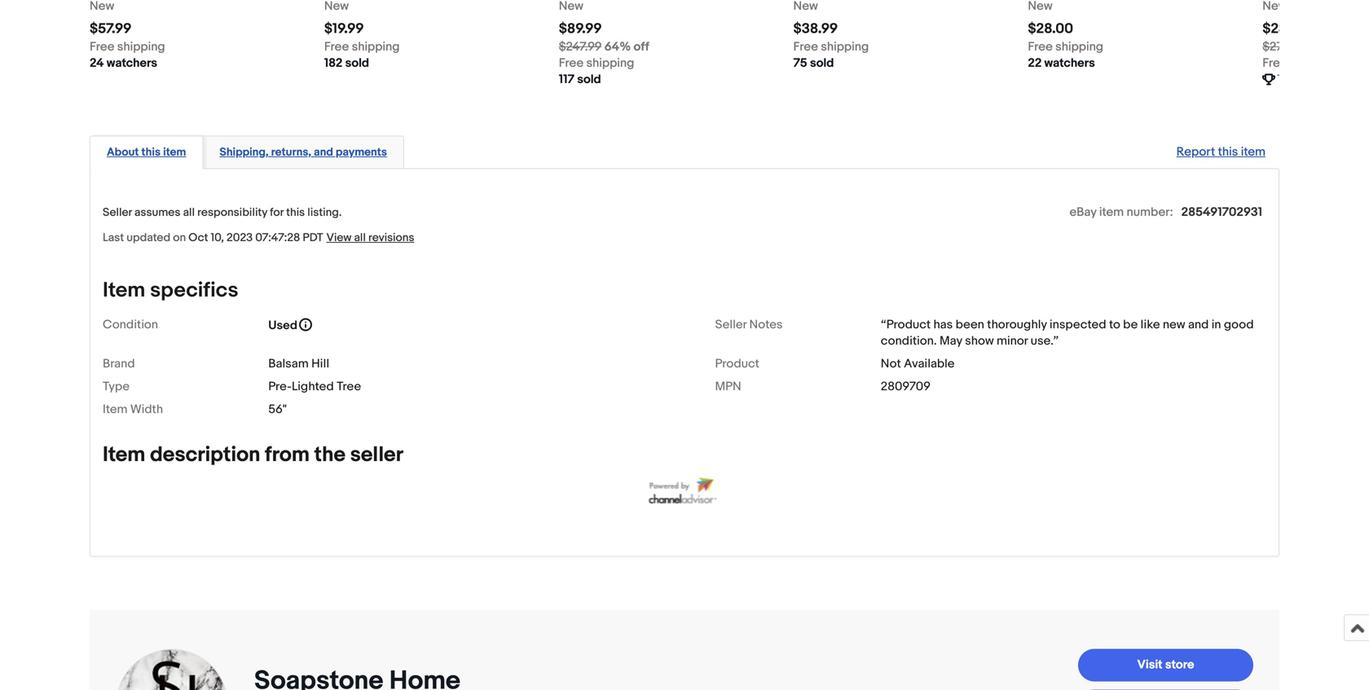Task type: locate. For each thing, give the bounding box(es) containing it.
shipping, returns, and payments button
[[220, 145, 387, 160]]

0 horizontal spatial this
[[141, 146, 161, 159]]

2 vertical spatial item
[[103, 443, 145, 468]]

free for $19.99
[[324, 40, 349, 54]]

item inside button
[[163, 146, 186, 159]]

all
[[183, 206, 195, 220], [354, 231, 366, 245]]

Free shipping text field
[[90, 39, 165, 55], [794, 39, 869, 55], [1029, 39, 1104, 55], [559, 55, 635, 71]]

$247.99
[[559, 40, 602, 54]]

1 horizontal spatial sold
[[578, 72, 602, 87]]

shipping
[[117, 40, 165, 54], [352, 40, 400, 54], [821, 40, 869, 54], [1056, 40, 1104, 54], [587, 56, 635, 71], [1291, 56, 1339, 71]]

shipping inside $27.99 free shipping
[[1291, 56, 1339, 71]]

and right returns,
[[314, 146, 333, 159]]

tab list
[[90, 133, 1280, 169]]

1 watchers from the left
[[107, 56, 157, 71]]

item right report
[[1242, 145, 1266, 159]]

free inside free shipping 75 sold
[[794, 40, 819, 54]]

1 vertical spatial and
[[1189, 318, 1210, 332]]

watchers inside free shipping 22 watchers
[[1045, 56, 1096, 71]]

free shipping text field up top
[[1263, 55, 1339, 71]]

and
[[314, 146, 333, 159], [1189, 318, 1210, 332]]

balsam
[[269, 357, 309, 371]]

free shipping text field for $57.99
[[90, 39, 165, 55]]

free shipping text field down $38.99
[[794, 39, 869, 55]]

1 horizontal spatial this
[[286, 206, 305, 220]]

visit store
[[1138, 658, 1195, 673]]

sold inside free shipping 182 sold
[[345, 56, 369, 71]]

$28.00 text field
[[1029, 20, 1074, 38]]

returns,
[[271, 146, 311, 159]]

0 horizontal spatial seller
[[103, 206, 132, 220]]

0 horizontal spatial all
[[183, 206, 195, 220]]

sold right 117
[[578, 72, 602, 87]]

Free shipping text field
[[324, 39, 400, 55], [1263, 55, 1339, 71]]

shipping up 22 watchers text box
[[1056, 40, 1104, 54]]

shipping inside free shipping 22 watchers
[[1056, 40, 1104, 54]]

sold right 182
[[345, 56, 369, 71]]

item right ebay
[[1100, 205, 1125, 220]]

view all revisions link
[[323, 230, 415, 245]]

oct
[[189, 231, 208, 245]]

free down $27.99
[[1263, 56, 1288, 71]]

and left in
[[1189, 318, 1210, 332]]

sold inside $247.99 64% off free shipping 117 sold
[[578, 72, 602, 87]]

all right view
[[354, 231, 366, 245]]

None text field
[[90, 0, 114, 14], [324, 0, 349, 14], [559, 0, 584, 14], [90, 0, 114, 14], [324, 0, 349, 14], [559, 0, 584, 14]]

285491702931
[[1182, 205, 1263, 220]]

last updated on oct 10, 2023 07:47:28 pdt view all revisions
[[103, 231, 415, 245]]

free up 182
[[324, 40, 349, 54]]

free up the 75 on the right of page
[[794, 40, 819, 54]]

shipping down previous price $247.99 64% off text field
[[587, 56, 635, 71]]

new
[[1163, 318, 1186, 332]]

$89.99
[[559, 20, 602, 38]]

specifics
[[150, 278, 239, 303]]

2 horizontal spatial item
[[1242, 145, 1266, 159]]

free inside the free shipping 24 watchers
[[90, 40, 114, 54]]

watchers right the 24
[[107, 56, 157, 71]]

2 item from the top
[[103, 402, 128, 417]]

0 horizontal spatial sold
[[345, 56, 369, 71]]

$19.99 text field
[[324, 20, 364, 38]]

1 vertical spatial all
[[354, 231, 366, 245]]

1 horizontal spatial all
[[354, 231, 366, 245]]

free shipping text field down $57.99
[[90, 39, 165, 55]]

about this item button
[[107, 145, 186, 160]]

view
[[327, 231, 352, 245]]

1 horizontal spatial and
[[1189, 318, 1210, 332]]

seller up last in the top left of the page
[[103, 206, 132, 220]]

condition
[[103, 318, 158, 332]]

shipping inside free shipping 182 sold
[[352, 40, 400, 54]]

shipping up 24 watchers text box
[[117, 40, 165, 54]]

$38.99
[[794, 20, 838, 38]]

0 vertical spatial item
[[103, 278, 145, 303]]

product
[[716, 357, 760, 371]]

inspected
[[1050, 318, 1107, 332]]

free shipping 182 sold
[[324, 40, 400, 71]]

item
[[103, 278, 145, 303], [103, 402, 128, 417], [103, 443, 145, 468]]

shipping for $19.99
[[352, 40, 400, 54]]

0 horizontal spatial and
[[314, 146, 333, 159]]

$89.99 text field
[[559, 20, 602, 38]]

listing.
[[308, 206, 342, 220]]

64%
[[605, 40, 631, 54]]

pdt
[[303, 231, 323, 245]]

pre-lighted tree
[[269, 379, 361, 394]]

this for about
[[141, 146, 161, 159]]

watchers right 22 at the right of the page
[[1045, 56, 1096, 71]]

free
[[90, 40, 114, 54], [324, 40, 349, 54], [794, 40, 819, 54], [1029, 40, 1053, 54], [559, 56, 584, 71], [1263, 56, 1288, 71]]

1 horizontal spatial seller
[[716, 318, 747, 332]]

seller left notes
[[716, 318, 747, 332]]

free inside free shipping 182 sold
[[324, 40, 349, 54]]

182
[[324, 56, 343, 71]]

free up 117
[[559, 56, 584, 71]]

free up 22 at the right of the page
[[1029, 40, 1053, 54]]

1 horizontal spatial watchers
[[1045, 56, 1096, 71]]

sold right the 75 on the right of page
[[811, 56, 834, 71]]

store
[[1166, 658, 1195, 673]]

$23.79
[[1263, 20, 1308, 38]]

0 horizontal spatial item
[[163, 146, 186, 159]]

2 horizontal spatial sold
[[811, 56, 834, 71]]

free shipping text field down $28.00
[[1029, 39, 1104, 55]]

responsibility
[[197, 206, 268, 220]]

previous price $27.99 15% off text field
[[1263, 39, 1343, 55]]

item for item width
[[103, 402, 128, 417]]

shipping inside free shipping 75 sold
[[821, 40, 869, 54]]

shipping down $38.99
[[821, 40, 869, 54]]

shipping up 182 sold text box
[[352, 40, 400, 54]]

free inside free shipping 22 watchers
[[1029, 40, 1053, 54]]

this
[[1219, 145, 1239, 159], [141, 146, 161, 159], [286, 206, 305, 220]]

1 vertical spatial item
[[103, 402, 128, 417]]

1 vertical spatial seller
[[716, 318, 747, 332]]

item right "about"
[[163, 146, 186, 159]]

item specifics
[[103, 278, 239, 303]]

free up the 24
[[90, 40, 114, 54]]

22
[[1029, 56, 1042, 71]]

"product has been thoroughly inspected to be like new and in good condition. may show minor use."
[[881, 318, 1255, 349]]

None text field
[[794, 0, 818, 14], [1029, 0, 1053, 14], [1263, 0, 1288, 14], [794, 0, 818, 14], [1029, 0, 1053, 14], [1263, 0, 1288, 14]]

this right report
[[1219, 145, 1239, 159]]

0 vertical spatial seller
[[103, 206, 132, 220]]

sold
[[345, 56, 369, 71], [811, 56, 834, 71], [578, 72, 602, 87]]

not
[[881, 357, 902, 371]]

seller
[[103, 206, 132, 220], [716, 318, 747, 332]]

pre-
[[269, 379, 292, 394]]

$57.99
[[90, 20, 132, 38]]

1 item from the top
[[103, 278, 145, 303]]

free shipping text field down $247.99 on the left
[[559, 55, 635, 71]]

item up condition
[[103, 278, 145, 303]]

this right for
[[286, 206, 305, 220]]

shipping inside $247.99 64% off free shipping 117 sold
[[587, 56, 635, 71]]

$247.99 64% off free shipping 117 sold
[[559, 40, 650, 87]]

description
[[150, 443, 260, 468]]

watchers inside the free shipping 24 watchers
[[107, 56, 157, 71]]

24
[[90, 56, 104, 71]]

has
[[934, 318, 953, 332]]

item down item width on the left of the page
[[103, 443, 145, 468]]

last
[[103, 231, 124, 245]]

revisions
[[369, 231, 415, 245]]

0 vertical spatial and
[[314, 146, 333, 159]]

2 watchers from the left
[[1045, 56, 1096, 71]]

condition.
[[881, 334, 937, 349]]

item
[[1242, 145, 1266, 159], [163, 146, 186, 159], [1100, 205, 1125, 220]]

this right "about"
[[141, 146, 161, 159]]

shipping inside the free shipping 24 watchers
[[117, 40, 165, 54]]

type
[[103, 379, 130, 394]]

0 horizontal spatial watchers
[[107, 56, 157, 71]]

1 horizontal spatial free shipping text field
[[1263, 55, 1339, 71]]

previous price $247.99 64% off text field
[[559, 39, 650, 55]]

about
[[107, 146, 139, 159]]

item down type
[[103, 402, 128, 417]]

the
[[314, 443, 346, 468]]

free shipping text field down '$19.99' text field
[[324, 39, 400, 55]]

1 horizontal spatial item
[[1100, 205, 1125, 220]]

this inside button
[[141, 146, 161, 159]]

sold inside free shipping 75 sold
[[811, 56, 834, 71]]

2 horizontal spatial this
[[1219, 145, 1239, 159]]

balsam hill
[[269, 357, 330, 371]]

item description from the seller
[[103, 443, 404, 468]]

been
[[956, 318, 985, 332]]

all up on
[[183, 206, 195, 220]]

3 item from the top
[[103, 443, 145, 468]]

shipping up rated in the right of the page
[[1291, 56, 1339, 71]]

for
[[270, 206, 284, 220]]



Task type: describe. For each thing, give the bounding box(es) containing it.
brand
[[103, 357, 135, 371]]

use."
[[1031, 334, 1059, 349]]

$38.99 text field
[[794, 20, 838, 38]]

top rated plus
[[1278, 72, 1360, 87]]

item for item specifics
[[103, 278, 145, 303]]

$57.99 text field
[[90, 20, 132, 38]]

used
[[269, 318, 298, 333]]

$23.79 text field
[[1263, 20, 1308, 38]]

22 watchers text field
[[1029, 55, 1096, 71]]

sold for $19.99
[[345, 56, 369, 71]]

notes
[[750, 318, 783, 332]]

not available
[[881, 357, 955, 371]]

$27.99
[[1263, 40, 1299, 54]]

report this item
[[1177, 145, 1266, 159]]

shipping for $57.99
[[117, 40, 165, 54]]

visit
[[1138, 658, 1163, 673]]

shipping, returns, and payments
[[220, 146, 387, 159]]

in
[[1212, 318, 1222, 332]]

$19.99
[[324, 20, 364, 38]]

seller notes
[[716, 318, 783, 332]]

item for about this item
[[163, 146, 186, 159]]

free inside $27.99 free shipping
[[1263, 56, 1288, 71]]

assumes
[[135, 206, 181, 220]]

tab list containing about this item
[[90, 133, 1280, 169]]

shipping,
[[220, 146, 269, 159]]

top
[[1278, 72, 1298, 87]]

and inside shipping, returns, and payments button
[[314, 146, 333, 159]]

this for report
[[1219, 145, 1239, 159]]

about this item
[[107, 146, 186, 159]]

show
[[966, 334, 994, 349]]

$27.99 free shipping
[[1263, 40, 1339, 71]]

rated
[[1301, 72, 1334, 87]]

thoroughly
[[988, 318, 1047, 332]]

ebay
[[1070, 205, 1097, 220]]

75
[[794, 56, 808, 71]]

0 horizontal spatial free shipping text field
[[324, 39, 400, 55]]

item width
[[103, 402, 163, 417]]

plus
[[1337, 72, 1360, 87]]

payments
[[336, 146, 387, 159]]

updated
[[127, 231, 171, 245]]

0 vertical spatial all
[[183, 206, 195, 220]]

good
[[1225, 318, 1255, 332]]

"product
[[881, 318, 931, 332]]

may
[[940, 334, 963, 349]]

watchers for $57.99
[[107, 56, 157, 71]]

minor
[[997, 334, 1028, 349]]

mpn
[[716, 379, 742, 394]]

ebay item number: 285491702931
[[1070, 205, 1263, 220]]

free inside $247.99 64% off free shipping 117 sold
[[559, 56, 584, 71]]

free shipping 22 watchers
[[1029, 40, 1104, 71]]

width
[[130, 402, 163, 417]]

watchers for $28.00
[[1045, 56, 1096, 71]]

free for $57.99
[[90, 40, 114, 54]]

shipping for $38.99
[[821, 40, 869, 54]]

56"
[[269, 402, 287, 417]]

$28.00
[[1029, 20, 1074, 38]]

and inside "product has been thoroughly inspected to be like new and in good condition. may show minor use."
[[1189, 318, 1210, 332]]

tree
[[337, 379, 361, 394]]

item for report this item
[[1242, 145, 1266, 159]]

seller assumes all responsibility for this listing.
[[103, 206, 342, 220]]

off
[[634, 40, 650, 54]]

shipping for $28.00
[[1056, 40, 1104, 54]]

117
[[559, 72, 575, 87]]

75 sold text field
[[794, 55, 834, 71]]

visit store link
[[1079, 649, 1254, 682]]

117 sold text field
[[559, 71, 602, 88]]

free for $38.99
[[794, 40, 819, 54]]

free for $28.00
[[1029, 40, 1053, 54]]

free shipping text field for $28.00
[[1029, 39, 1104, 55]]

lighted
[[292, 379, 334, 394]]

2809709
[[881, 379, 931, 394]]

like
[[1141, 318, 1161, 332]]

seller for seller notes
[[716, 318, 747, 332]]

number:
[[1127, 205, 1174, 220]]

available
[[904, 357, 955, 371]]

hill
[[312, 357, 330, 371]]

free shipping 75 sold
[[794, 40, 869, 71]]

free shipping text field for $38.99
[[794, 39, 869, 55]]

24 watchers text field
[[90, 55, 157, 71]]

2023
[[227, 231, 253, 245]]

report
[[1177, 145, 1216, 159]]

on
[[173, 231, 186, 245]]

seller
[[350, 443, 404, 468]]

seller for seller assumes all responsibility for this listing.
[[103, 206, 132, 220]]

to
[[1110, 318, 1121, 332]]

from
[[265, 443, 310, 468]]

07:47:28
[[255, 231, 300, 245]]

item for item description from the seller
[[103, 443, 145, 468]]

be
[[1124, 318, 1139, 332]]

sold for $38.99
[[811, 56, 834, 71]]

free shipping 24 watchers
[[90, 40, 165, 71]]

182 sold text field
[[324, 55, 369, 71]]

Top Rated Plus text field
[[1278, 71, 1360, 88]]

report this item link
[[1169, 137, 1274, 168]]



Task type: vqa. For each thing, say whether or not it's contained in the screenshot.
Playstation
no



